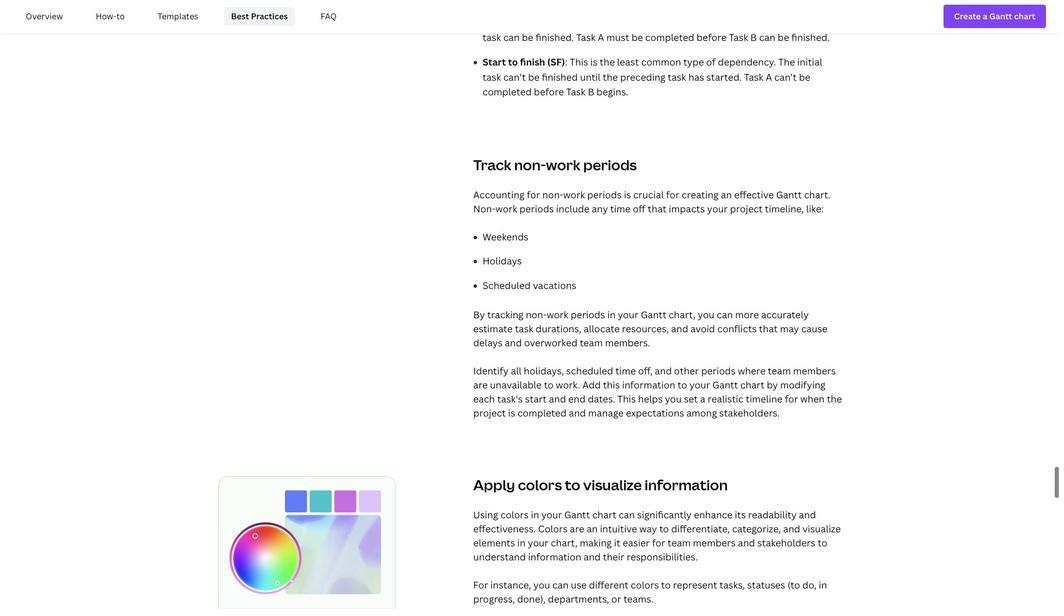 Task type: vqa. For each thing, say whether or not it's contained in the screenshot.
colors to the top
yes



Task type: locate. For each thing, give the bounding box(es) containing it.
1 vertical spatial colors
[[501, 509, 529, 521]]

how-to
[[96, 10, 125, 22]]

you inside for instance, you can use different colors to represent tasks, statuses (to do, in progress, done), departments, or teams.
[[534, 579, 550, 592]]

a inside : the initial task must be completed before the preceding task can be finished. task a must be completed before task b can be finished.
[[598, 31, 604, 44]]

dependency.
[[718, 56, 776, 68]]

must
[[640, 16, 663, 29], [607, 31, 629, 44]]

the
[[763, 16, 778, 29], [600, 56, 615, 68], [603, 71, 618, 83], [827, 393, 842, 405]]

use
[[571, 579, 587, 592]]

: the initial task must be completed before the preceding task can be finished. task a must be completed before task b can be finished.
[[483, 16, 830, 44]]

0 horizontal spatial finished.
[[536, 31, 574, 44]]

chart.
[[804, 188, 831, 201]]

and down end
[[569, 407, 586, 420]]

non-
[[514, 155, 546, 174], [543, 188, 563, 201], [526, 308, 547, 321]]

0 vertical spatial team
[[580, 336, 603, 349]]

1 finished. from the left
[[536, 31, 574, 44]]

team up responsibilities.
[[668, 537, 691, 550]]

2 horizontal spatial before
[[730, 16, 761, 29]]

members up modifying
[[793, 364, 836, 377]]

2 vertical spatial information
[[528, 551, 581, 564]]

and down making on the right of the page
[[584, 551, 601, 564]]

are up each
[[473, 379, 488, 391]]

2 vertical spatial you
[[534, 579, 550, 592]]

unavailable
[[490, 379, 542, 391]]

completed down "start"
[[518, 407, 567, 420]]

must up common
[[640, 16, 663, 29]]

by
[[473, 308, 485, 321]]

0 horizontal spatial is
[[508, 407, 515, 420]]

departments,
[[548, 593, 609, 606]]

0 horizontal spatial a
[[598, 31, 604, 44]]

apply
[[473, 475, 515, 494]]

differentiate,
[[671, 523, 730, 535]]

your down creating
[[707, 202, 728, 215]]

a up "until"
[[598, 31, 604, 44]]

0 vertical spatial visualize
[[583, 475, 642, 494]]

the up begins.
[[603, 71, 618, 83]]

this inside identify all holidays, scheduled time off, and other periods where team members are unavailable to work. add this information to your gantt chart by modifying each task's start and end dates. this helps you set a realistic timeline for when the project is completed and manage expectations among stakeholders.
[[618, 393, 636, 405]]

completed down start
[[483, 86, 532, 98]]

before up dependency.
[[730, 16, 761, 29]]

realistic
[[708, 393, 744, 405]]

for down modifying
[[785, 393, 798, 405]]

colors
[[518, 475, 562, 494], [501, 509, 529, 521], [631, 579, 659, 592]]

team up by at the bottom right of the page
[[768, 364, 791, 377]]

members
[[793, 364, 836, 377], [693, 537, 736, 550]]

the right when on the bottom
[[827, 393, 842, 405]]

1 horizontal spatial that
[[759, 322, 778, 335]]

0 vertical spatial non-
[[514, 155, 546, 174]]

done),
[[517, 593, 546, 606]]

colors up effectiveness.
[[501, 509, 529, 521]]

in inside by tracking non-work periods in your gantt chart, you can more accurately estimate task durations, allocate resources, and avoid conflicts that may cause delays and overworked team members.
[[607, 308, 616, 321]]

project down each
[[473, 407, 506, 420]]

2 horizontal spatial is
[[624, 188, 631, 201]]

is inside : this is the least common type of dependency. the initial task can't be finished until the preceding task has started. task a can't be completed before task b begins.
[[591, 56, 598, 68]]

an inside accounting for non-work periods is crucial for creating an effective gantt chart. non-work periods include any time off that impacts your project timeline, like:
[[721, 188, 732, 201]]

0 horizontal spatial chart
[[592, 509, 617, 521]]

where
[[738, 364, 766, 377]]

your up resources,
[[618, 308, 639, 321]]

chart, inside using colors in your gantt chart can significantly enhance its readability and effectiveness. colors are an intuitive way to differentiate, categorize, and visualize elements in your chart, making it easier for team members and stakeholders to understand information and their responsibilities.
[[551, 537, 578, 550]]

initial
[[592, 16, 617, 29], [798, 56, 823, 68]]

0 vertical spatial a
[[598, 31, 604, 44]]

information up significantly
[[645, 475, 728, 494]]

1 horizontal spatial preceding
[[780, 16, 825, 29]]

1 horizontal spatial a
[[766, 71, 772, 83]]

your
[[707, 202, 728, 215], [618, 308, 639, 321], [690, 379, 710, 391], [542, 509, 562, 521], [528, 537, 549, 550]]

2 vertical spatial colors
[[631, 579, 659, 592]]

1 horizontal spatial chart
[[741, 379, 765, 391]]

b inside : the initial task must be completed before the preceding task can be finished. task a must be completed before task b can be finished.
[[751, 31, 757, 44]]

an
[[721, 188, 732, 201], [587, 523, 598, 535]]

the up dependency.
[[763, 16, 778, 29]]

your up a
[[690, 379, 710, 391]]

initial inside : this is the least common type of dependency. the initial task can't be finished until the preceding task has started. task a can't be completed before task b begins.
[[798, 56, 823, 68]]

0 vertical spatial colors
[[518, 475, 562, 494]]

any
[[592, 202, 608, 215]]

allocate
[[584, 322, 620, 335]]

0 horizontal spatial an
[[587, 523, 598, 535]]

easier
[[623, 537, 650, 550]]

non- up durations,
[[526, 308, 547, 321]]

1 vertical spatial b
[[588, 86, 594, 98]]

information down the colors
[[528, 551, 581, 564]]

0 vertical spatial chart,
[[669, 308, 696, 321]]

in inside for instance, you can use different colors to represent tasks, statuses (to do, in progress, done), departments, or teams.
[[819, 579, 827, 592]]

team
[[580, 336, 603, 349], [768, 364, 791, 377], [668, 537, 691, 550]]

2 vertical spatial is
[[508, 407, 515, 420]]

this
[[570, 56, 588, 68], [618, 393, 636, 405]]

conflicts
[[718, 322, 757, 335]]

track non-work periods
[[473, 155, 637, 174]]

templates
[[158, 10, 198, 22]]

finished.
[[536, 31, 574, 44], [792, 31, 830, 44]]

0 horizontal spatial this
[[570, 56, 588, 68]]

it
[[614, 537, 621, 550]]

members inside using colors in your gantt chart can significantly enhance its readability and effectiveness. colors are an intuitive way to differentiate, categorize, and visualize elements in your chart, making it easier for team members and stakeholders to understand information and their responsibilities.
[[693, 537, 736, 550]]

categorize,
[[732, 523, 781, 535]]

task up dependency.
[[729, 31, 748, 44]]

1 can't from the left
[[503, 71, 526, 83]]

you up done),
[[534, 579, 550, 592]]

2 horizontal spatial you
[[698, 308, 715, 321]]

0 horizontal spatial team
[[580, 336, 603, 349]]

and down categorize,
[[738, 537, 755, 550]]

before up of
[[697, 31, 727, 44]]

gantt up realistic
[[713, 379, 738, 391]]

is left crucial at the top of the page
[[624, 188, 631, 201]]

this inside : this is the least common type of dependency. the initial task can't be finished until the preceding task has started. task a can't be completed before task b begins.
[[570, 56, 588, 68]]

to up the colors
[[565, 475, 580, 494]]

1 vertical spatial you
[[665, 393, 682, 405]]

1 vertical spatial non-
[[543, 188, 563, 201]]

0 vertical spatial preceding
[[780, 16, 825, 29]]

overview button
[[14, 2, 75, 30]]

1 horizontal spatial project
[[730, 202, 763, 215]]

1 vertical spatial chart,
[[551, 537, 578, 550]]

1 vertical spatial that
[[759, 322, 778, 335]]

0 horizontal spatial initial
[[592, 16, 617, 29]]

0 vertical spatial project
[[730, 202, 763, 215]]

time
[[610, 202, 631, 215], [616, 364, 636, 377]]

to inside for instance, you can use different colors to represent tasks, statuses (to do, in progress, done), departments, or teams.
[[661, 579, 671, 592]]

is up "until"
[[591, 56, 598, 68]]

periods inside by tracking non-work periods in your gantt chart, you can more accurately estimate task durations, allocate resources, and avoid conflicts that may cause delays and overworked team members.
[[571, 308, 605, 321]]

task inside by tracking non-work periods in your gantt chart, you can more accurately estimate task durations, allocate resources, and avoid conflicts that may cause delays and overworked team members.
[[515, 322, 534, 335]]

off
[[633, 202, 646, 215]]

is inside identify all holidays, scheduled time off, and other periods where team members are unavailable to work. add this information to your gantt chart by modifying each task's start and end dates. this helps you set a realistic timeline for when the project is completed and manage expectations among stakeholders.
[[508, 407, 515, 420]]

team inside by tracking non-work periods in your gantt chart, you can more accurately estimate task durations, allocate resources, and avoid conflicts that may cause delays and overworked team members.
[[580, 336, 603, 349]]

b down "until"
[[588, 86, 594, 98]]

periods inside identify all holidays, scheduled time off, and other periods where team members are unavailable to work. add this information to your gantt chart by modifying each task's start and end dates. this helps you set a realistic timeline for when the project is completed and manage expectations among stakeholders.
[[701, 364, 736, 377]]

0 horizontal spatial :
[[565, 56, 568, 68]]

0 vertical spatial b
[[751, 31, 757, 44]]

timeline
[[746, 393, 783, 405]]

overview link
[[19, 7, 70, 26]]

visualize up intuitive
[[583, 475, 642, 494]]

1 horizontal spatial must
[[640, 16, 663, 29]]

task up start
[[483, 31, 501, 44]]

non- for for
[[543, 188, 563, 201]]

1 horizontal spatial members
[[793, 364, 836, 377]]

0 vertical spatial :
[[569, 16, 571, 29]]

1 horizontal spatial is
[[591, 56, 598, 68]]

that left may
[[759, 322, 778, 335]]

1 vertical spatial initial
[[798, 56, 823, 68]]

non- up include
[[543, 188, 563, 201]]

0 horizontal spatial can't
[[503, 71, 526, 83]]

chart, up avoid
[[669, 308, 696, 321]]

0 horizontal spatial before
[[534, 86, 564, 98]]

you left set
[[665, 393, 682, 405]]

gantt up the colors
[[564, 509, 590, 521]]

1 vertical spatial information
[[645, 475, 728, 494]]

can't down dependency.
[[775, 71, 797, 83]]

vacations
[[533, 279, 577, 292]]

templates link
[[151, 7, 205, 26]]

0 vertical spatial you
[[698, 308, 715, 321]]

before down finished
[[534, 86, 564, 98]]

to inside how-to "link"
[[116, 10, 125, 22]]

timeline,
[[765, 202, 804, 215]]

0 horizontal spatial members
[[693, 537, 736, 550]]

task
[[576, 31, 596, 44], [729, 31, 748, 44], [744, 71, 764, 83], [566, 86, 586, 98]]

and down estimate at the left
[[505, 336, 522, 349]]

1 horizontal spatial can't
[[775, 71, 797, 83]]

1 horizontal spatial an
[[721, 188, 732, 201]]

0 horizontal spatial are
[[473, 379, 488, 391]]

0 vertical spatial chart
[[741, 379, 765, 391]]

0 vertical spatial are
[[473, 379, 488, 391]]

the up "until"
[[573, 16, 590, 29]]

an right creating
[[721, 188, 732, 201]]

to
[[116, 10, 125, 22], [508, 56, 518, 68], [544, 379, 554, 391], [678, 379, 687, 391], [565, 475, 580, 494], [659, 523, 669, 535], [818, 537, 828, 550], [661, 579, 671, 592]]

impacts
[[669, 202, 705, 215]]

1 horizontal spatial chart,
[[669, 308, 696, 321]]

add
[[583, 379, 601, 391]]

project down effective
[[730, 202, 763, 215]]

colors right apply at bottom
[[518, 475, 562, 494]]

1 vertical spatial members
[[693, 537, 736, 550]]

chart up intuitive
[[592, 509, 617, 521]]

can't down start to finish (sf)
[[503, 71, 526, 83]]

0 vertical spatial that
[[648, 202, 667, 215]]

like:
[[806, 202, 824, 215]]

how-to link
[[89, 7, 132, 26]]

2 vertical spatial non-
[[526, 308, 547, 321]]

scheduled
[[566, 364, 613, 377]]

b up dependency.
[[751, 31, 757, 44]]

: inside : the initial task must be completed before the preceding task can be finished. task a must be completed before task b can be finished.
[[569, 16, 571, 29]]

1 vertical spatial visualize
[[803, 523, 841, 535]]

practices
[[251, 10, 288, 22]]

1 vertical spatial an
[[587, 523, 598, 535]]

colors
[[538, 523, 568, 535]]

visualize inside using colors in your gantt chart can significantly enhance its readability and effectiveness. colors are an intuitive way to differentiate, categorize, and visualize elements in your chart, making it easier for team members and stakeholders to understand information and their responsibilities.
[[803, 523, 841, 535]]

team down allocate
[[580, 336, 603, 349]]

in up allocate
[[607, 308, 616, 321]]

0 vertical spatial the
[[573, 16, 590, 29]]

an up making on the right of the page
[[587, 523, 598, 535]]

can inside for instance, you can use different colors to represent tasks, statuses (to do, in progress, done), departments, or teams.
[[553, 579, 569, 592]]

0 horizontal spatial you
[[534, 579, 550, 592]]

visualize
[[583, 475, 642, 494], [803, 523, 841, 535]]

you
[[698, 308, 715, 321], [665, 393, 682, 405], [534, 579, 550, 592]]

time left off,
[[616, 364, 636, 377]]

0 vertical spatial must
[[640, 16, 663, 29]]

1 horizontal spatial finished.
[[792, 31, 830, 44]]

must up least at the right top of the page
[[607, 31, 629, 44]]

: inside : this is the least common type of dependency. the initial task can't be finished until the preceding task has started. task a can't be completed before task b begins.
[[565, 56, 568, 68]]

all
[[511, 364, 522, 377]]

0 vertical spatial an
[[721, 188, 732, 201]]

for up responsibilities.
[[652, 537, 666, 550]]

that down crucial at the top of the page
[[648, 202, 667, 215]]

the inside : the initial task must be completed before the preceding task can be finished. task a must be completed before task b can be finished.
[[763, 16, 778, 29]]

your down the colors
[[528, 537, 549, 550]]

preceding inside : the initial task must be completed before the preceding task can be finished. task a must be completed before task b can be finished.
[[780, 16, 825, 29]]

1 vertical spatial :
[[565, 56, 568, 68]]

task
[[620, 16, 638, 29], [483, 31, 501, 44], [483, 71, 501, 83], [668, 71, 686, 83], [515, 322, 534, 335]]

1 horizontal spatial are
[[570, 523, 585, 535]]

this up "until"
[[570, 56, 588, 68]]

0 horizontal spatial preceding
[[620, 71, 666, 83]]

1 horizontal spatial :
[[569, 16, 571, 29]]

a
[[598, 31, 604, 44], [766, 71, 772, 83]]

elements
[[473, 537, 515, 550]]

non- inside by tracking non-work periods in your gantt chart, you can more accurately estimate task durations, allocate resources, and avoid conflicts that may cause delays and overworked team members.
[[526, 308, 547, 321]]

1 vertical spatial project
[[473, 407, 506, 420]]

effectiveness.
[[473, 523, 536, 535]]

0 horizontal spatial chart,
[[551, 537, 578, 550]]

preceding inside : this is the least common type of dependency. the initial task can't be finished until the preceding task has started. task a can't be completed before task b begins.
[[620, 71, 666, 83]]

colors up the teams.
[[631, 579, 659, 592]]

0 horizontal spatial that
[[648, 202, 667, 215]]

time left off
[[610, 202, 631, 215]]

among
[[687, 407, 717, 420]]

is inside accounting for non-work periods is crucial for creating an effective gantt chart. non-work periods include any time off that impacts your project timeline, like:
[[624, 188, 631, 201]]

0 horizontal spatial b
[[588, 86, 594, 98]]

0 horizontal spatial visualize
[[583, 475, 642, 494]]

readability
[[748, 509, 797, 521]]

team inside using colors in your gantt chart can significantly enhance its readability and effectiveness. colors are an intuitive way to differentiate, categorize, and visualize elements in your chart, making it easier for team members and stakeholders to understand information and their responsibilities.
[[668, 537, 691, 550]]

2 vertical spatial team
[[668, 537, 691, 550]]

1 vertical spatial chart
[[592, 509, 617, 521]]

members inside identify all holidays, scheduled time off, and other periods where team members are unavailable to work. add this information to your gantt chart by modifying each task's start and end dates. this helps you set a realistic timeline for when the project is completed and manage expectations among stakeholders.
[[793, 364, 836, 377]]

that inside accounting for non-work periods is crucial for creating an effective gantt chart. non-work periods include any time off that impacts your project timeline, like:
[[648, 202, 667, 215]]

b
[[751, 31, 757, 44], [588, 86, 594, 98]]

before
[[730, 16, 761, 29], [697, 31, 727, 44], [534, 86, 564, 98]]

1 horizontal spatial this
[[618, 393, 636, 405]]

estimate
[[473, 322, 513, 335]]

1 horizontal spatial the
[[779, 56, 795, 68]]

1 vertical spatial must
[[607, 31, 629, 44]]

work.
[[556, 379, 580, 391]]

preceding
[[780, 16, 825, 29], [620, 71, 666, 83]]

1 vertical spatial preceding
[[620, 71, 666, 83]]

1 vertical spatial the
[[779, 56, 795, 68]]

chart down where
[[741, 379, 765, 391]]

your up the colors
[[542, 509, 562, 521]]

start
[[525, 393, 547, 405]]

0 vertical spatial this
[[570, 56, 588, 68]]

for right accounting
[[527, 188, 540, 201]]

1 horizontal spatial visualize
[[803, 523, 841, 535]]

2 vertical spatial before
[[534, 86, 564, 98]]

chart, down the colors
[[551, 537, 578, 550]]

you up avoid
[[698, 308, 715, 321]]

a inside : this is the least common type of dependency. the initial task can't be finished until the preceding task has started. task a can't be completed before task b begins.
[[766, 71, 772, 83]]

chart
[[741, 379, 765, 391], [592, 509, 617, 521]]

1 vertical spatial this
[[618, 393, 636, 405]]

1 horizontal spatial initial
[[798, 56, 823, 68]]

a down dependency.
[[766, 71, 772, 83]]

in right do, at the bottom right
[[819, 579, 827, 592]]

non- right track
[[514, 155, 546, 174]]

initial inside : the initial task must be completed before the preceding task can be finished. task a must be completed before task b can be finished.
[[592, 16, 617, 29]]

gantt up resources,
[[641, 308, 667, 321]]

colors inside for instance, you can use different colors to represent tasks, statuses (to do, in progress, done), departments, or teams.
[[631, 579, 659, 592]]

colors inside using colors in your gantt chart can significantly enhance its readability and effectiveness. colors are an intuitive way to differentiate, categorize, and visualize elements in your chart, making it easier for team members and stakeholders to understand information and their responsibilities.
[[501, 509, 529, 521]]

members down differentiate,
[[693, 537, 736, 550]]

time inside accounting for non-work periods is crucial for creating an effective gantt chart. non-work periods include any time off that impacts your project timeline, like:
[[610, 202, 631, 215]]

0 vertical spatial before
[[730, 16, 761, 29]]

0 vertical spatial initial
[[592, 16, 617, 29]]

2 horizontal spatial team
[[768, 364, 791, 377]]

the left least at the right top of the page
[[600, 56, 615, 68]]

0 vertical spatial information
[[622, 379, 676, 391]]

the right dependency.
[[779, 56, 795, 68]]

can left use
[[553, 579, 569, 592]]

that
[[648, 202, 667, 215], [759, 322, 778, 335]]

is
[[591, 56, 598, 68], [624, 188, 631, 201], [508, 407, 515, 420]]

to down responsibilities.
[[661, 579, 671, 592]]

0 horizontal spatial project
[[473, 407, 506, 420]]

do,
[[803, 579, 817, 592]]

this down this in the bottom right of the page
[[618, 393, 636, 405]]

periods
[[583, 155, 637, 174], [587, 188, 622, 201], [520, 202, 554, 215], [571, 308, 605, 321], [701, 364, 736, 377]]

faq link
[[314, 7, 344, 26]]

1 horizontal spatial before
[[697, 31, 727, 44]]

can up conflicts in the bottom right of the page
[[717, 308, 733, 321]]

can up intuitive
[[619, 509, 635, 521]]

manage
[[588, 407, 624, 420]]

significantly
[[637, 509, 692, 521]]

0 vertical spatial time
[[610, 202, 631, 215]]

1 horizontal spatial you
[[665, 393, 682, 405]]

visualize up stakeholders
[[803, 523, 841, 535]]

be
[[665, 16, 677, 29], [522, 31, 533, 44], [632, 31, 643, 44], [778, 31, 789, 44], [528, 71, 540, 83], [799, 71, 811, 83]]

1 vertical spatial are
[[570, 523, 585, 535]]

1 vertical spatial is
[[624, 188, 631, 201]]

1 vertical spatial a
[[766, 71, 772, 83]]

how-to button
[[84, 2, 137, 30]]

1 vertical spatial time
[[616, 364, 636, 377]]

task down "tracking"
[[515, 322, 534, 335]]

: for the
[[569, 16, 571, 29]]

1 horizontal spatial team
[[668, 537, 691, 550]]

non- inside accounting for non-work periods is crucial for creating an effective gantt chart. non-work periods include any time off that impacts your project timeline, like:
[[543, 188, 563, 201]]

each
[[473, 393, 495, 405]]

how-
[[96, 10, 116, 22]]

time inside identify all holidays, scheduled time off, and other periods where team members are unavailable to work. add this information to your gantt chart by modifying each task's start and end dates. this helps you set a realistic timeline for when the project is completed and manage expectations among stakeholders.
[[616, 364, 636, 377]]

project inside identify all holidays, scheduled time off, and other periods where team members are unavailable to work. add this information to your gantt chart by modifying each task's start and end dates. this helps you set a realistic timeline for when the project is completed and manage expectations among stakeholders.
[[473, 407, 506, 420]]

0 vertical spatial members
[[793, 364, 836, 377]]

0 horizontal spatial the
[[573, 16, 590, 29]]

accounting for non-work periods is crucial for creating an effective gantt chart. non-work periods include any time off that impacts your project timeline, like:
[[473, 188, 831, 215]]

expectations
[[626, 407, 684, 420]]



Task type: describe. For each thing, give the bounding box(es) containing it.
that inside by tracking non-work periods in your gantt chart, you can more accurately estimate task durations, allocate resources, and avoid conflicts that may cause delays and overworked team members.
[[759, 322, 778, 335]]

durations,
[[536, 322, 582, 335]]

overworked
[[524, 336, 578, 349]]

started.
[[707, 71, 742, 83]]

start
[[483, 56, 506, 68]]

completed inside : this is the least common type of dependency. the initial task can't be finished until the preceding task has started. task a can't be completed before task b begins.
[[483, 86, 532, 98]]

by tracking non-work periods in your gantt chart, you can more accurately estimate task durations, allocate resources, and avoid conflicts that may cause delays and overworked team members.
[[473, 308, 828, 349]]

way
[[640, 523, 657, 535]]

and right readability
[[799, 509, 816, 521]]

team inside identify all holidays, scheduled time off, and other periods where team members are unavailable to work. add this information to your gantt chart by modifying each task's start and end dates. this helps you set a realistic timeline for when the project is completed and manage expectations among stakeholders.
[[768, 364, 791, 377]]

gantt inside using colors in your gantt chart can significantly enhance its readability and effectiveness. colors are an intuitive way to differentiate, categorize, and visualize elements in your chart, making it easier for team members and stakeholders to understand information and their responsibilities.
[[564, 509, 590, 521]]

gantt inside by tracking non-work periods in your gantt chart, you can more accurately estimate task durations, allocate resources, and avoid conflicts that may cause delays and overworked team members.
[[641, 308, 667, 321]]

and down work.
[[549, 393, 566, 405]]

or
[[612, 593, 621, 606]]

best practices button
[[219, 2, 300, 30]]

off,
[[638, 364, 653, 377]]

can up dependency.
[[759, 31, 776, 44]]

accurately
[[761, 308, 809, 321]]

best practices
[[231, 10, 288, 22]]

task up "until"
[[576, 31, 596, 44]]

in down effectiveness.
[[517, 537, 526, 550]]

for
[[473, 579, 488, 592]]

tracking
[[487, 308, 524, 321]]

0 horizontal spatial must
[[607, 31, 629, 44]]

helps
[[638, 393, 663, 405]]

information inside identify all holidays, scheduled time off, and other periods where team members are unavailable to work. add this information to your gantt chart by modifying each task's start and end dates. this helps you set a realistic timeline for when the project is completed and manage expectations among stakeholders.
[[622, 379, 676, 391]]

for instance, you can use different colors to represent tasks, statuses (to do, in progress, done), departments, or teams.
[[473, 579, 827, 606]]

your inside identify all holidays, scheduled time off, and other periods where team members are unavailable to work. add this information to your gantt chart by modifying each task's start and end dates. this helps you set a realistic timeline for when the project is completed and manage expectations among stakeholders.
[[690, 379, 710, 391]]

members.
[[605, 336, 650, 349]]

holidays
[[483, 255, 522, 268]]

statuses
[[747, 579, 785, 592]]

non- for tracking
[[526, 308, 547, 321]]

your inside by tracking non-work periods in your gantt chart, you can more accurately estimate task durations, allocate resources, and avoid conflicts that may cause delays and overworked team members.
[[618, 308, 639, 321]]

: for this
[[565, 56, 568, 68]]

enhance
[[694, 509, 733, 521]]

completed up common
[[645, 31, 694, 44]]

has
[[689, 71, 704, 83]]

information inside using colors in your gantt chart can significantly enhance its readability and effectiveness. colors are an intuitive way to differentiate, categorize, and visualize elements in your chart, making it easier for team members and stakeholders to understand information and their responsibilities.
[[528, 551, 581, 564]]

start to finish (sf)
[[483, 56, 565, 68]]

completed inside identify all holidays, scheduled time off, and other periods where team members are unavailable to work. add this information to your gantt chart by modifying each task's start and end dates. this helps you set a realistic timeline for when the project is completed and manage expectations among stakeholders.
[[518, 407, 567, 420]]

using
[[473, 509, 498, 521]]

templates button
[[146, 2, 210, 30]]

are inside identify all holidays, scheduled time off, and other periods where team members are unavailable to work. add this information to your gantt chart by modifying each task's start and end dates. this helps you set a realistic timeline for when the project is completed and manage expectations among stakeholders.
[[473, 379, 488, 391]]

chart inside identify all holidays, scheduled time off, and other periods where team members are unavailable to work. add this information to your gantt chart by modifying each task's start and end dates. this helps you set a realistic timeline for when the project is completed and manage expectations among stakeholders.
[[741, 379, 765, 391]]

and left avoid
[[671, 322, 688, 335]]

you inside identify all holidays, scheduled time off, and other periods where team members are unavailable to work. add this information to your gantt chart by modifying each task's start and end dates. this helps you set a realistic timeline for when the project is completed and manage expectations among stakeholders.
[[665, 393, 682, 405]]

colors for using
[[501, 509, 529, 521]]

in up the colors
[[531, 509, 539, 521]]

before inside : this is the least common type of dependency. the initial task can't be finished until the preceding task has started. task a can't be completed before task b begins.
[[534, 86, 564, 98]]

completed up of
[[679, 16, 728, 29]]

instance,
[[491, 579, 531, 592]]

can inside using colors in your gantt chart can significantly enhance its readability and effectiveness. colors are an intuitive way to differentiate, categorize, and visualize elements in your chart, making it easier for team members and stakeholders to understand information and their responsibilities.
[[619, 509, 635, 521]]

task down "until"
[[566, 86, 586, 98]]

their
[[603, 551, 625, 564]]

scheduled vacations
[[483, 279, 577, 292]]

faq
[[321, 10, 337, 22]]

2 can't from the left
[[775, 71, 797, 83]]

overview
[[26, 10, 63, 22]]

resources,
[[622, 322, 669, 335]]

you inside by tracking non-work periods in your gantt chart, you can more accurately estimate task durations, allocate resources, and avoid conflicts that may cause delays and overworked team members.
[[698, 308, 715, 321]]

the inside : the initial task must be completed before the preceding task can be finished. task a must be completed before task b can be finished.
[[573, 16, 590, 29]]

the inside identify all holidays, scheduled time off, and other periods where team members are unavailable to work. add this information to your gantt chart by modifying each task's start and end dates. this helps you set a realistic timeline for when the project is completed and manage expectations among stakeholders.
[[827, 393, 842, 405]]

identify
[[473, 364, 509, 377]]

colors for apply
[[518, 475, 562, 494]]

1 vertical spatial before
[[697, 31, 727, 44]]

to right start
[[508, 56, 518, 68]]

for up impacts
[[666, 188, 680, 201]]

modifying
[[780, 379, 826, 391]]

least
[[617, 56, 639, 68]]

understand
[[473, 551, 526, 564]]

stakeholders
[[757, 537, 816, 550]]

other
[[674, 364, 699, 377]]

begins.
[[597, 86, 628, 98]]

more
[[735, 308, 759, 321]]

track
[[473, 155, 511, 174]]

(sf)
[[547, 56, 565, 68]]

set
[[684, 393, 698, 405]]

can up start to finish (sf)
[[503, 31, 520, 44]]

effective
[[734, 188, 774, 201]]

an inside using colors in your gantt chart can significantly enhance its readability and effectiveness. colors are an intuitive way to differentiate, categorize, and visualize elements in your chart, making it easier for team members and stakeholders to understand information and their responsibilities.
[[587, 523, 598, 535]]

are inside using colors in your gantt chart can significantly enhance its readability and effectiveness. colors are an intuitive way to differentiate, categorize, and visualize elements in your chart, making it easier for team members and stakeholders to understand information and their responsibilities.
[[570, 523, 585, 535]]

task's
[[497, 393, 523, 405]]

dates.
[[588, 393, 615, 405]]

to right stakeholders
[[818, 537, 828, 550]]

your inside accounting for non-work periods is crucial for creating an effective gantt chart. non-work periods include any time off that impacts your project timeline, like:
[[707, 202, 728, 215]]

page section links element
[[0, 0, 1060, 33]]

task down start
[[483, 71, 501, 83]]

non-
[[473, 202, 496, 215]]

intuitive
[[600, 523, 637, 535]]

to down significantly
[[659, 523, 669, 535]]

(to
[[788, 579, 800, 592]]

task up least at the right top of the page
[[620, 16, 638, 29]]

weekends
[[483, 231, 529, 243]]

chart, inside by tracking non-work periods in your gantt chart, you can more accurately estimate task durations, allocate resources, and avoid conflicts that may cause delays and overworked team members.
[[669, 308, 696, 321]]

the inside : this is the least common type of dependency. the initial task can't be finished until the preceding task has started. task a can't be completed before task b begins.
[[779, 56, 795, 68]]

avoid
[[691, 322, 715, 335]]

work inside by tracking non-work periods in your gantt chart, you can more accurately estimate task durations, allocate resources, and avoid conflicts that may cause delays and overworked team members.
[[547, 308, 569, 321]]

b inside : this is the least common type of dependency. the initial task can't be finished until the preceding task has started. task a can't be completed before task b begins.
[[588, 86, 594, 98]]

holidays,
[[524, 364, 564, 377]]

gantt inside identify all holidays, scheduled time off, and other periods where team members are unavailable to work. add this information to your gantt chart by modifying each task's start and end dates. this helps you set a realistic timeline for when the project is completed and manage expectations among stakeholders.
[[713, 379, 738, 391]]

may
[[780, 322, 799, 335]]

best practices link
[[224, 7, 295, 26]]

task left has
[[668, 71, 686, 83]]

and up stakeholders
[[783, 523, 800, 535]]

to down other
[[678, 379, 687, 391]]

its
[[735, 509, 746, 521]]

by
[[767, 379, 778, 391]]

chart inside using colors in your gantt chart can significantly enhance its readability and effectiveness. colors are an intuitive way to differentiate, categorize, and visualize elements in your chart, making it easier for team members and stakeholders to understand information and their responsibilities.
[[592, 509, 617, 521]]

can inside by tracking non-work periods in your gantt chart, you can more accurately estimate task durations, allocate resources, and avoid conflicts that may cause delays and overworked team members.
[[717, 308, 733, 321]]

project inside accounting for non-work periods is crucial for creating an effective gantt chart. non-work periods include any time off that impacts your project timeline, like:
[[730, 202, 763, 215]]

finish
[[520, 56, 545, 68]]

to down holidays, on the bottom
[[544, 379, 554, 391]]

for inside identify all holidays, scheduled time off, and other periods where team members are unavailable to work. add this information to your gantt chart by modifying each task's start and end dates. this helps you set a realistic timeline for when the project is completed and manage expectations among stakeholders.
[[785, 393, 798, 405]]

gantt inside accounting for non-work periods is crucial for creating an effective gantt chart. non-work periods include any time off that impacts your project timeline, like:
[[776, 188, 802, 201]]

using colors in your gantt chart can significantly enhance its readability and effectiveness. colors are an intuitive way to differentiate, categorize, and visualize elements in your chart, making it easier for team members and stakeholders to understand information and their responsibilities.
[[473, 509, 841, 564]]

until
[[580, 71, 601, 83]]

common
[[641, 56, 681, 68]]

2 finished. from the left
[[792, 31, 830, 44]]

responsibilities.
[[627, 551, 698, 564]]

finished
[[542, 71, 578, 83]]

this
[[603, 379, 620, 391]]

best
[[231, 10, 249, 22]]

and right off,
[[655, 364, 672, 377]]

for inside using colors in your gantt chart can significantly enhance its readability and effectiveness. colors are an intuitive way to differentiate, categorize, and visualize elements in your chart, making it easier for team members and stakeholders to understand information and their responsibilities.
[[652, 537, 666, 550]]

represent
[[673, 579, 717, 592]]

task down dependency.
[[744, 71, 764, 83]]

accounting
[[473, 188, 525, 201]]

identify all holidays, scheduled time off, and other periods where team members are unavailable to work. add this information to your gantt chart by modifying each task's start and end dates. this helps you set a realistic timeline for when the project is completed and manage expectations among stakeholders.
[[473, 364, 842, 420]]



